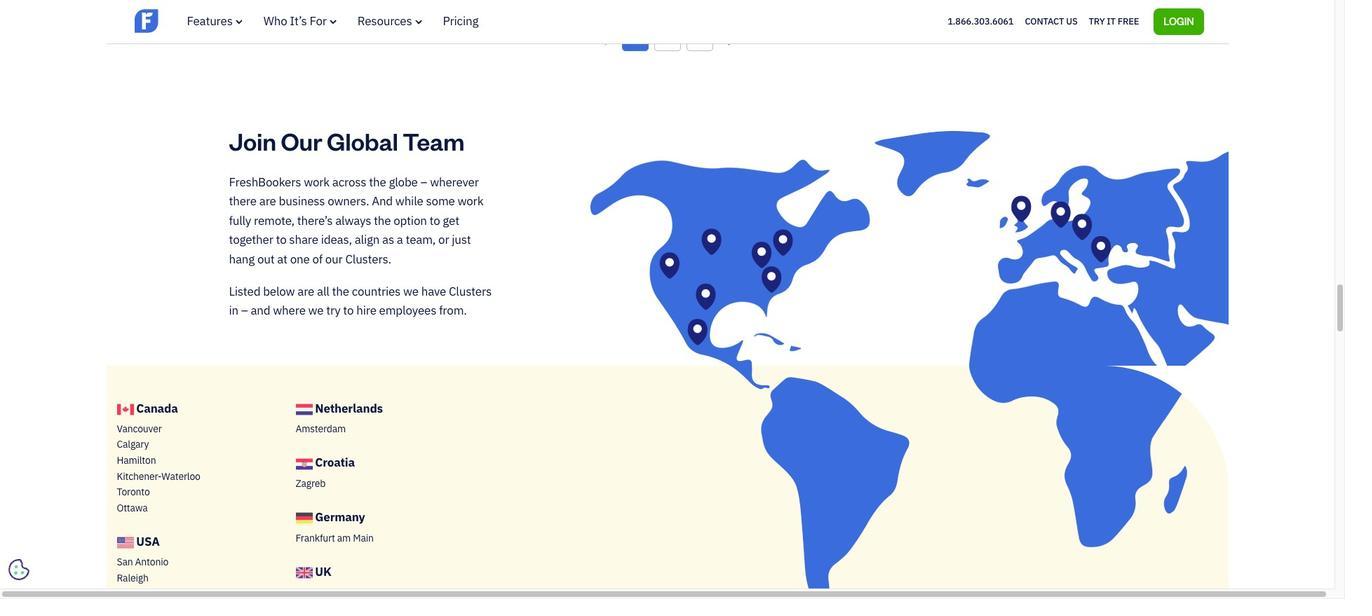 Task type: locate. For each thing, give the bounding box(es) containing it.
we
[[403, 284, 419, 300], [308, 303, 324, 319]]

contact us link
[[1025, 12, 1078, 31]]

contact
[[1025, 15, 1065, 27]]

are left all
[[298, 284, 315, 300]]

listed below are all the countries we have clusters in – and where we try to hire employees from.
[[229, 284, 492, 319]]

just
[[452, 232, 471, 248]]

0 horizontal spatial we
[[308, 303, 324, 319]]

1 vertical spatial we
[[308, 303, 324, 319]]

1 vertical spatial to
[[276, 232, 287, 248]]

0 vertical spatial work
[[304, 175, 330, 190]]

countries
[[352, 284, 401, 300]]

the
[[369, 175, 386, 190], [374, 213, 391, 229], [332, 284, 349, 300]]

canada
[[134, 401, 178, 417]]

to
[[430, 213, 440, 229], [276, 232, 287, 248], [343, 303, 354, 319]]

are down freshbookers
[[259, 194, 276, 209]]

try it free
[[1089, 15, 1140, 27]]

globe
[[389, 175, 418, 190]]

we left try
[[308, 303, 324, 319]]

dialog
[[0, 0, 1346, 600]]

am
[[337, 532, 351, 545]]

a
[[397, 232, 403, 248]]

the down and
[[374, 213, 391, 229]]

0 vertical spatial to
[[430, 213, 440, 229]]

– right in
[[241, 303, 248, 319]]

of
[[313, 252, 323, 267]]

it's
[[290, 13, 307, 29]]

there
[[229, 194, 257, 209]]

1 vertical spatial –
[[241, 303, 248, 319]]

0 vertical spatial –
[[421, 175, 428, 190]]

it
[[1108, 15, 1116, 27]]

login
[[1164, 15, 1195, 27]]

work up business
[[304, 175, 330, 190]]

pricing link
[[443, 13, 479, 29]]

resources
[[358, 13, 412, 29]]

who it's for link
[[264, 13, 337, 29]]

– inside listed below are all the countries we have clusters in – and where we try to hire employees from.
[[241, 303, 248, 319]]

to inside listed below are all the countries we have clusters in – and where we try to hire employees from.
[[343, 303, 354, 319]]

main
[[353, 532, 374, 545]]

2 vertical spatial to
[[343, 303, 354, 319]]

0 horizontal spatial to
[[276, 232, 287, 248]]

option
[[394, 213, 427, 229]]

contact us
[[1025, 15, 1078, 27]]

to right try
[[343, 303, 354, 319]]

san antonio raleigh
[[117, 557, 168, 585]]

0 horizontal spatial are
[[259, 194, 276, 209]]

amsterdam
[[296, 423, 346, 436]]

1 horizontal spatial to
[[343, 303, 354, 319]]

try it free link
[[1089, 12, 1140, 31]]

– right globe
[[421, 175, 428, 190]]

vancouver
[[117, 423, 162, 436]]

us
[[1067, 15, 1078, 27]]

toronto
[[117, 486, 150, 499]]

the right all
[[332, 284, 349, 300]]

are
[[259, 194, 276, 209], [298, 284, 315, 300]]

1 horizontal spatial work
[[458, 194, 484, 209]]

global
[[327, 126, 398, 157]]

work down wherever
[[458, 194, 484, 209]]

work
[[304, 175, 330, 190], [458, 194, 484, 209]]

hire
[[357, 303, 377, 319]]

1 horizontal spatial we
[[403, 284, 419, 300]]

freshbookers work across the globe – wherever there are business owners. and while some work fully remote, there's always the option to get together to share ideas, align as a team, or just hang out at one of our clusters.
[[229, 175, 484, 267]]

1 vertical spatial are
[[298, 284, 315, 300]]

0 horizontal spatial –
[[241, 303, 248, 319]]

1.866.303.6061
[[948, 15, 1014, 27]]

remote,
[[254, 213, 295, 229]]

while
[[396, 194, 424, 209]]

2 vertical spatial the
[[332, 284, 349, 300]]

our
[[325, 252, 343, 267]]

we up employees
[[403, 284, 419, 300]]

align
[[355, 232, 380, 248]]

to left get
[[430, 213, 440, 229]]

1 horizontal spatial –
[[421, 175, 428, 190]]

there's
[[297, 213, 333, 229]]

all
[[317, 284, 330, 300]]

across
[[333, 175, 367, 190]]

below
[[263, 284, 295, 300]]

netherlands
[[313, 401, 383, 417]]

1 horizontal spatial are
[[298, 284, 315, 300]]

get
[[443, 213, 460, 229]]

together
[[229, 232, 273, 248]]

free
[[1118, 15, 1140, 27]]

1
[[632, 30, 639, 44]]

to up at
[[276, 232, 287, 248]]

listed
[[229, 284, 261, 300]]

where
[[273, 303, 306, 319]]

0 horizontal spatial work
[[304, 175, 330, 190]]

antonio
[[135, 557, 168, 569]]

at
[[277, 252, 288, 267]]

uk
[[313, 565, 332, 580]]

owners.
[[328, 194, 369, 209]]

ottawa
[[117, 502, 148, 515]]

the up and
[[369, 175, 386, 190]]

–
[[421, 175, 428, 190], [241, 303, 248, 319]]

0 vertical spatial are
[[259, 194, 276, 209]]

waterloo
[[162, 471, 201, 483]]

hang
[[229, 252, 255, 267]]

clusters.
[[345, 252, 391, 267]]



Task type: vqa. For each thing, say whether or not it's contained in the screenshot.
the top WHAT
no



Task type: describe. For each thing, give the bounding box(es) containing it.
features
[[187, 13, 233, 29]]

wherever
[[430, 175, 479, 190]]

hamilton
[[117, 455, 156, 467]]

raleigh
[[117, 573, 149, 585]]

0 vertical spatial we
[[403, 284, 419, 300]]

some
[[426, 194, 455, 209]]

who
[[264, 13, 287, 29]]

freshbooks logo image
[[134, 8, 243, 34]]

in
[[229, 303, 239, 319]]

calgary
[[117, 439, 149, 452]]

cookie preferences image
[[8, 560, 29, 581]]

employees
[[379, 303, 437, 319]]

0 vertical spatial the
[[369, 175, 386, 190]]

pricing
[[443, 13, 479, 29]]

frankfurt am main
[[296, 532, 374, 545]]

manchester
[[296, 587, 346, 600]]

zagreb
[[296, 478, 326, 490]]

freshbookers
[[229, 175, 301, 190]]

for
[[310, 13, 327, 29]]

have
[[422, 284, 446, 300]]

our
[[281, 126, 322, 157]]

clusters
[[449, 284, 492, 300]]

or
[[439, 232, 449, 248]]

share
[[289, 232, 318, 248]]

try
[[1089, 15, 1106, 27]]

cookie consent banner dialog
[[11, 417, 221, 579]]

and
[[251, 303, 270, 319]]

login link
[[1154, 8, 1204, 35]]

– inside freshbookers work across the globe – wherever there are business owners. and while some work fully remote, there's always the option to get together to share ideas, align as a team, or just hang out at one of our clusters.
[[421, 175, 428, 190]]

1.866.303.6061 link
[[948, 15, 1014, 27]]

out
[[257, 252, 275, 267]]

frankfurt
[[296, 532, 335, 545]]

fully
[[229, 213, 251, 229]]

san
[[117, 557, 133, 569]]

resources link
[[358, 13, 422, 29]]

team
[[403, 126, 465, 157]]

as
[[382, 232, 394, 248]]

croatia
[[313, 456, 355, 471]]

features link
[[187, 13, 243, 29]]

who it's for
[[264, 13, 327, 29]]

try
[[326, 303, 341, 319]]

from.
[[439, 303, 467, 319]]

ideas,
[[321, 232, 352, 248]]

the inside listed below are all the countries we have clusters in – and where we try to hire employees from.
[[332, 284, 349, 300]]

vancouver calgary hamilton kitchener-waterloo toronto ottawa
[[117, 423, 201, 515]]

are inside freshbookers work across the globe – wherever there are business owners. and while some work fully remote, there's always the option to get together to share ideas, align as a team, or just hang out at one of our clusters.
[[259, 194, 276, 209]]

and
[[372, 194, 393, 209]]

1 vertical spatial the
[[374, 213, 391, 229]]

3
[[697, 30, 703, 44]]

are inside listed below are all the countries we have clusters in – and where we try to hire employees from.
[[298, 284, 315, 300]]

one
[[290, 252, 310, 267]]

kitchener-
[[117, 471, 162, 483]]

team,
[[406, 232, 436, 248]]

join
[[229, 126, 276, 157]]

2 horizontal spatial to
[[430, 213, 440, 229]]

join our global team
[[229, 126, 465, 157]]

always
[[336, 213, 371, 229]]

2
[[664, 30, 671, 44]]

usa
[[134, 535, 160, 550]]

germany
[[313, 510, 365, 526]]

1 vertical spatial work
[[458, 194, 484, 209]]

business
[[279, 194, 325, 209]]



